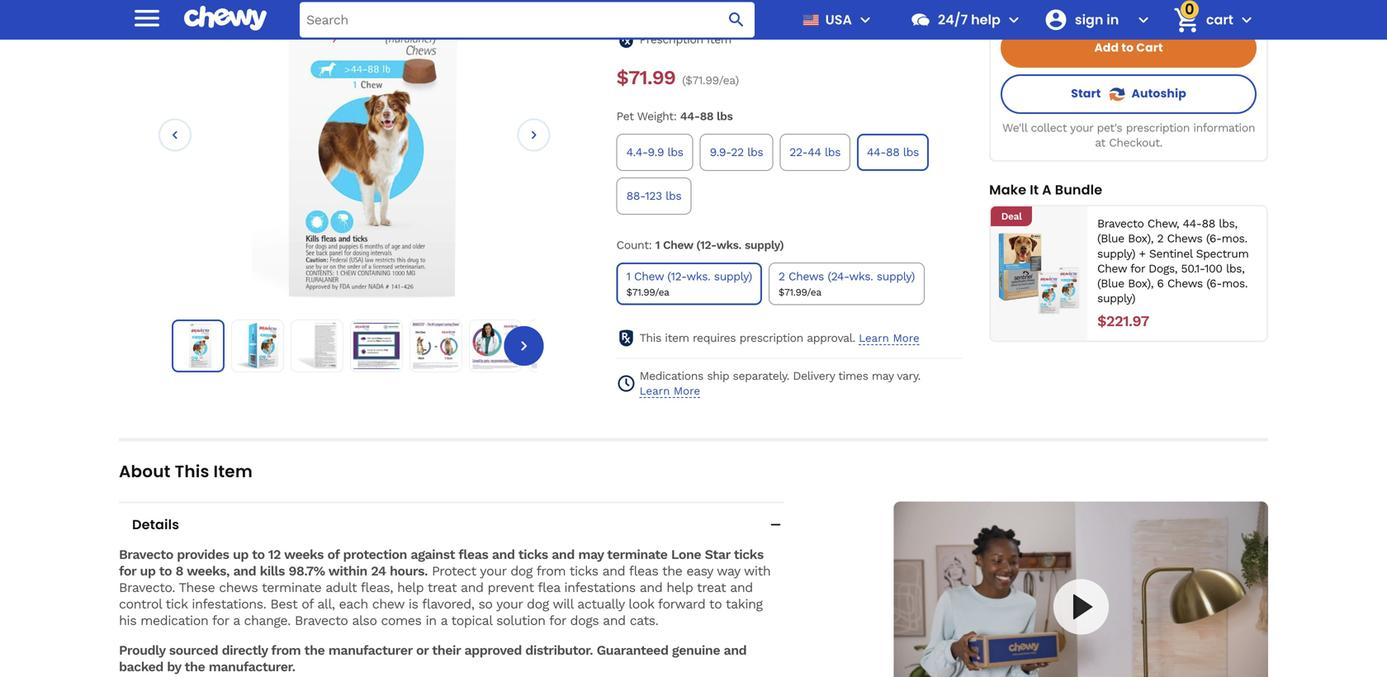 Task type: vqa. For each thing, say whether or not it's contained in the screenshot.
leftmost 88
yes



Task type: describe. For each thing, give the bounding box(es) containing it.
2 treat from the left
[[697, 580, 726, 595]]

distributor.
[[525, 642, 593, 658]]

9.9-22 lbs button
[[700, 134, 773, 171]]

learn more button for this item requires prescription approval.
[[859, 331, 919, 345]]

/
[[719, 74, 723, 87]]

way
[[717, 563, 740, 579]]

1 horizontal spatial wks.
[[716, 238, 741, 252]]

actually
[[577, 596, 624, 612]]

bravecto.
[[119, 580, 175, 595]]

lone
[[671, 546, 701, 562]]

and inside proudly sourced directly from the manufacturer or their approved distributor. guaranteed genuine and backed by the manufacturer.
[[724, 642, 747, 658]]

may inside bravecto provides up to 12 weeks of protection against fleas and ticks and may terminate lone star ticks for up to 8 weeks, and kills 98.7% within 24 hours.
[[578, 546, 604, 562]]

spectrum
[[1196, 247, 1249, 260]]

look
[[629, 596, 654, 612]]

item
[[665, 331, 689, 345]]

change.
[[244, 613, 291, 628]]

for inside bravecto provides up to 12 weeks of protection against fleas and ticks and may terminate lone star ticks for up to 8 weeks, and kills 98.7% within 24 hours.
[[119, 563, 136, 579]]

by
[[167, 659, 181, 674]]

0 horizontal spatial :
[[649, 238, 652, 252]]

from for ticks
[[536, 563, 566, 579]]

bravecto for $221.97
[[1097, 217, 1144, 230]]

22-44 lbs button
[[780, 134, 850, 171]]

directly
[[222, 642, 268, 658]]

in
[[1107, 10, 1119, 29]]

44- inside bravecto chew, 44-88 lbs, (blue box), 2 chews (6-mos. supply) + sentinel spectrum chew for dogs, 50.1-100 lbs, (blue box), 6 chews (6-mos. supply) $221.97
[[1183, 217, 1202, 230]]

lbs for 44-88 lbs
[[903, 145, 919, 159]]

1 vertical spatial lbs,
[[1226, 262, 1245, 275]]

2 vertical spatial your
[[496, 596, 523, 612]]

1 horizontal spatial item
[[707, 33, 731, 46]]

lbs for 4.4-9.9 lbs
[[667, 145, 683, 159]]

supply) inside 1 chew (12-wks. supply) $71.99/ea
[[714, 270, 752, 283]]

account menu image
[[1133, 10, 1153, 30]]

his
[[119, 613, 136, 628]]

all,
[[317, 596, 335, 612]]

protect
[[432, 563, 476, 579]]

in
[[426, 613, 437, 628]]

2 chews (24-wks. supply) $71.99/ea
[[778, 270, 915, 298]]

prescription image for prescription item
[[616, 30, 636, 50]]

1 vertical spatial your
[[480, 563, 506, 579]]

24
[[371, 563, 386, 579]]

chewy home image
[[184, 0, 267, 37]]

control
[[119, 596, 162, 612]]

1 vertical spatial item
[[213, 460, 253, 483]]

this item requires prescription approval. learn more
[[640, 331, 919, 345]]

chews
[[219, 580, 258, 595]]

and up chews
[[233, 563, 256, 579]]

carousel-slider region
[[130, 0, 578, 302]]

your inside we'll collect your pet's prescription information at checkout.
[[1070, 121, 1093, 135]]

fleas,
[[361, 580, 393, 595]]

chewy support image
[[910, 9, 931, 31]]

wks. for 1 chew (12-wks. supply)
[[686, 270, 710, 283]]

0 vertical spatial (12-
[[696, 238, 716, 252]]

chew up 1 chew (12-wks. supply) $71.99/ea on the top of page
[[663, 238, 693, 252]]

0 horizontal spatial ticks
[[518, 546, 548, 562]]

to left the 12
[[252, 546, 265, 562]]

22-44 lbs
[[790, 145, 841, 159]]

2 inside bravecto chew, 44-88 lbs, (blue box), 2 chews (6-mos. supply) + sentinel spectrum chew for dogs, 50.1-100 lbs, (blue box), 6 chews (6-mos. supply) $221.97
[[1157, 232, 1163, 245]]

bravecto chew, 44-88 lbs, (blue box), 2 chews (6-mos. supply) + sentinel spectrum chew for dogs, 50.1-100 lbs, (blue box), 6 chews (6-mos. supply) link
[[1097, 216, 1257, 306]]

fleas inside bravecto provides up to 12 weeks of protection against fleas and ticks and may terminate lone star ticks for up to 8 weeks, and kills 98.7% within 24 hours.
[[458, 546, 488, 562]]

tick
[[166, 596, 188, 612]]

prescription
[[640, 33, 703, 46]]

fleas inside protect your dog from ticks and fleas the easy way with bravecto. these chews terminate adult fleas, help treat and prevent flea infestations and help treat and control tick infestations.  best of all, each chew is flavored, so your dog will actually look forward to taking his medication for a change. bravecto also comes in a topical solution for dogs and cats.
[[629, 563, 658, 579]]

44- inside button
[[867, 145, 886, 159]]

for down infestations.
[[212, 613, 229, 628]]

help menu image
[[1004, 10, 1024, 30]]

cart
[[1206, 10, 1233, 29]]

$71.99/ea for chew
[[626, 286, 669, 298]]

deal
[[1001, 211, 1022, 222]]

0 vertical spatial dog
[[510, 563, 532, 579]]

group for pet weight : 44-88 lbs
[[613, 131, 966, 218]]

(
[[682, 74, 685, 87]]

bravecto chew for dogs, 44-88 lbs, (blue box), 1 chew (12-wks. supply) slide 2 of 10 image
[[234, 323, 281, 369]]

learn inside medications ship separately. delivery times may vary. learn more
[[640, 384, 670, 397]]

terminate for chews
[[262, 580, 321, 595]]

topical
[[451, 613, 492, 628]]

within
[[328, 563, 367, 579]]

1 chew (12-wks. supply) $71.99/ea
[[626, 270, 752, 298]]

1 horizontal spatial help
[[666, 580, 693, 595]]

)
[[735, 74, 739, 87]]

44
[[808, 145, 821, 159]]

22
[[731, 145, 744, 159]]

88-123 lbs button
[[616, 178, 691, 215]]

88 inside bravecto chew, 44-88 lbs, (blue box), 2 chews (6-mos. supply) + sentinel spectrum chew for dogs, 50.1-100 lbs, (blue box), 6 chews (6-mos. supply) $221.97
[[1202, 217, 1215, 230]]

2 inside 2 chews (24-wks. supply) $71.99/ea
[[778, 270, 785, 283]]

chews down 50.1-
[[1167, 276, 1203, 290]]

to left 8
[[159, 563, 172, 579]]

comes
[[381, 613, 421, 628]]

6
[[1157, 276, 1164, 290]]

so
[[478, 596, 492, 612]]

medications
[[640, 369, 703, 383]]

1 vertical spatial this
[[175, 460, 209, 483]]

guaranteed
[[597, 642, 668, 658]]

12
[[268, 546, 281, 562]]

bravecto chew for dogs, 44-88 lbs, (blue box), 1 chew (12-wks. supply) slide 5 of 10 image
[[413, 323, 459, 369]]

1 horizontal spatial the
[[304, 642, 325, 658]]

learn more button for medications ship separately. delivery times may vary.
[[640, 384, 700, 398]]

24/7 help
[[938, 10, 1001, 29]]

protection
[[343, 546, 407, 562]]

pet
[[616, 110, 634, 123]]

prescription image for this item requires prescription approval.
[[616, 328, 636, 348]]

flea
[[538, 580, 560, 595]]

submit search image
[[726, 10, 746, 30]]

against
[[411, 546, 455, 562]]

1 vertical spatial dog
[[527, 596, 549, 612]]

the inside protect your dog from ticks and fleas the easy way with bravecto. these chews terminate adult fleas, help treat and prevent flea infestations and help treat and control tick infestations.  best of all, each chew is flavored, so your dog will actually look forward to taking his medication for a change. bravecto also comes in a topical solution for dogs and cats.
[[662, 563, 682, 579]]

0 vertical spatial 88
[[700, 110, 713, 123]]

bravecto chew for dogs, 44-88 lbs, (blue box), 1 chew (12-wks. supply) slide 3 of 10 image
[[294, 323, 340, 369]]

terminate for may
[[607, 546, 667, 562]]

+
[[1139, 247, 1146, 260]]

88 inside button
[[886, 145, 899, 159]]

0 vertical spatial up
[[233, 546, 248, 562]]

0 horizontal spatial $71.99
[[616, 66, 675, 89]]

chew,
[[1147, 217, 1179, 230]]

medications ship separately. delivery times may vary. learn more
[[640, 369, 920, 397]]

and down 'actually'
[[603, 613, 626, 628]]

bravecto chew for dogs, 44-88 lbs, (blue box), 1 chew (12-wks. supply) slide 7 of 10 image
[[532, 323, 578, 369]]

2 mos. from the top
[[1222, 276, 1248, 290]]

44-88 lbs
[[867, 145, 919, 159]]

sign in link
[[1037, 0, 1130, 40]]

$71.99 inside $71.99 ( $71.99 / ea )
[[685, 74, 719, 87]]

(24-
[[828, 270, 849, 283]]

prescription item
[[640, 33, 731, 46]]

0 vertical spatial this
[[640, 331, 661, 345]]

$71.99 text field
[[616, 66, 675, 89]]

bravecto chew for dogs, 44-88 lbs, (blue box), 1 chew (12-wks. supply) slide 1 of 10 image inside carousel-slider region
[[252, 0, 458, 298]]

123
[[645, 189, 662, 203]]

bravecto inside protect your dog from ticks and fleas the easy way with bravecto. these chews terminate adult fleas, help treat and prevent flea infestations and help treat and control tick infestations.  best of all, each chew is flavored, so your dog will actually look forward to taking his medication for a change. bravecto also comes in a topical solution for dogs and cats.
[[295, 613, 348, 628]]

is
[[408, 596, 418, 612]]

ship
[[707, 369, 729, 383]]

Search text field
[[300, 2, 755, 38]]

bravecto for hours.
[[119, 546, 173, 562]]

sign
[[1075, 10, 1103, 29]]

items image
[[1172, 5, 1201, 35]]

1 vertical spatial (6-
[[1206, 276, 1222, 290]]

1 vertical spatial prescription
[[739, 331, 803, 345]]

we'll collect your pet's prescription information at checkout.
[[1002, 121, 1255, 150]]

bravecto provides up to 12 weeks of protection against fleas and ticks and may terminate lone star ticks for up to 8 weeks, and kills 98.7% within 24 hours.
[[119, 546, 764, 579]]

4.4-9.9 lbs
[[626, 145, 683, 159]]

proudly
[[119, 642, 165, 658]]

8
[[175, 563, 183, 579]]

taking
[[726, 596, 763, 612]]

star
[[705, 546, 730, 562]]

24/7 help link
[[903, 0, 1001, 40]]

50.1-
[[1181, 262, 1205, 275]]

start
[[1071, 85, 1103, 101]]

1 horizontal spatial 1
[[655, 238, 660, 252]]

2 box), from the top
[[1128, 276, 1153, 290]]

proudly sourced directly from the manufacturer or their approved distributor. guaranteed genuine and backed by the manufacturer.
[[119, 642, 747, 674]]

ratings
[[715, 14, 748, 26]]



Task type: locate. For each thing, give the bounding box(es) containing it.
(6- down 100
[[1206, 276, 1222, 290]]

1 right count
[[655, 238, 660, 252]]

terminate left lone at the bottom of page
[[607, 546, 667, 562]]

box), left 6
[[1128, 276, 1153, 290]]

9.9
[[648, 145, 664, 159]]

:
[[673, 110, 677, 123], [649, 238, 652, 252]]

0 horizontal spatial prescription
[[739, 331, 803, 345]]

88 up 9.9-
[[700, 110, 713, 123]]

up up chews
[[233, 546, 248, 562]]

wks. inside 2 chews (24-wks. supply) $71.99/ea
[[849, 270, 873, 283]]

bravecto inside bravecto provides up to 12 weeks of protection against fleas and ticks and may terminate lone star ticks for up to 8 weeks, and kills 98.7% within 24 hours.
[[119, 546, 173, 562]]

1 vertical spatial (blue
[[1097, 276, 1124, 290]]

dog up prevent
[[510, 563, 532, 579]]

details image
[[767, 516, 784, 533]]

1 vertical spatial group
[[613, 259, 966, 308]]

(12- up 1 chew (12-wks. supply) $71.99/ea on the top of page
[[696, 238, 716, 252]]

0 vertical spatial 2
[[1157, 232, 1163, 245]]

1 horizontal spatial more
[[893, 331, 919, 344]]

checkout.
[[1109, 136, 1162, 150]]

lbs, up spectrum
[[1219, 217, 1237, 230]]

1 vertical spatial from
[[271, 642, 301, 658]]

bravecto down details
[[119, 546, 173, 562]]

we'll
[[1002, 121, 1027, 135]]

$71.99 left (
[[616, 66, 675, 89]]

help left "help menu" icon
[[971, 10, 1001, 29]]

1 horizontal spatial bravecto
[[295, 613, 348, 628]]

0 horizontal spatial may
[[578, 546, 604, 562]]

the down all,
[[304, 642, 325, 658]]

1 horizontal spatial (12-
[[696, 238, 716, 252]]

1 horizontal spatial bravecto chew for dogs, 44-88 lbs, (blue box), 1 chew (12-wks. supply) slide 1 of 10 image
[[252, 0, 458, 298]]

1
[[655, 238, 660, 252], [626, 270, 631, 283]]

sourced
[[169, 642, 218, 658]]

1 horizontal spatial $71.99
[[685, 74, 719, 87]]

chews left (24-
[[788, 270, 824, 283]]

0 vertical spatial bravecto
[[1097, 217, 1144, 230]]

prescription image left item
[[616, 328, 636, 348]]

autoship
[[1132, 85, 1186, 101]]

add to cart
[[1094, 40, 1163, 56]]

0 vertical spatial terminate
[[607, 546, 667, 562]]

times
[[838, 369, 868, 383]]

and up the 'flea'
[[552, 546, 575, 562]]

cart link
[[1166, 0, 1233, 40]]

wks. for 2 chews (24-wks. supply)
[[849, 270, 873, 283]]

0 horizontal spatial 1
[[626, 270, 631, 283]]

: down 88-123 lbs button
[[649, 238, 652, 252]]

lbs for 22-44 lbs
[[825, 145, 841, 159]]

0 vertical spatial group
[[613, 131, 966, 218]]

cats.
[[630, 613, 658, 628]]

bravecto chew for dogs, 44-88 lbs, (blue box), 1 chew (12-wks. supply) slide 6 of 10 image
[[472, 323, 518, 369]]

group for count : 1 chew (12-wks. supply)
[[613, 259, 966, 308]]

1 horizontal spatial 44-
[[867, 145, 886, 159]]

2 down chew,
[[1157, 232, 1163, 245]]

menu image inside usa 'popup button'
[[855, 10, 875, 30]]

for
[[1130, 262, 1145, 275], [119, 563, 136, 579], [212, 613, 229, 628], [549, 613, 566, 628]]

1 vertical spatial :
[[649, 238, 652, 252]]

$71.99/ea up this item requires prescription approval. learn more
[[778, 286, 821, 298]]

this left item
[[640, 331, 661, 345]]

count : 1 chew (12-wks. supply)
[[616, 238, 784, 252]]

help down hours.
[[397, 580, 424, 595]]

the
[[662, 563, 682, 579], [304, 642, 325, 658], [185, 659, 205, 674]]

add
[[1094, 40, 1119, 56]]

0 horizontal spatial terminate
[[262, 580, 321, 595]]

of inside protect your dog from ticks and fleas the easy way with bravecto. these chews terminate adult fleas, help treat and prevent flea infestations and help treat and control tick infestations.  best of all, each chew is flavored, so your dog will actually look forward to taking his medication for a change. bravecto also comes in a topical solution for dogs and cats.
[[302, 596, 313, 612]]

1 vertical spatial more
[[674, 384, 700, 397]]

1 horizontal spatial terminate
[[607, 546, 667, 562]]

0 vertical spatial the
[[662, 563, 682, 579]]

and up look
[[640, 580, 662, 595]]

will
[[553, 596, 573, 612]]

learn more button down medications
[[640, 384, 700, 398]]

more down medications
[[674, 384, 700, 397]]

1 horizontal spatial from
[[536, 563, 566, 579]]

0 horizontal spatial bravecto chew for dogs, 44-88 lbs, (blue box), 1 chew (12-wks. supply) slide 1 of 10 image
[[176, 324, 220, 368]]

lbs for 9.9-22 lbs
[[747, 145, 763, 159]]

1 horizontal spatial fleas
[[629, 563, 658, 579]]

details
[[132, 515, 179, 534]]

learn more button
[[859, 331, 919, 345], [640, 384, 700, 398]]

kills
[[260, 563, 285, 579]]

2 left (24-
[[778, 270, 785, 283]]

1 box), from the top
[[1128, 232, 1153, 245]]

0 vertical spatial from
[[536, 563, 566, 579]]

1049 ratings
[[691, 14, 748, 26]]

box),
[[1128, 232, 1153, 245], [1128, 276, 1153, 290]]

a down infestations.
[[233, 613, 240, 628]]

more inside medications ship separately. delivery times may vary. learn more
[[674, 384, 700, 397]]

2 horizontal spatial the
[[662, 563, 682, 579]]

44- right 22-44 lbs
[[867, 145, 886, 159]]

$71.99/ea inside 1 chew (12-wks. supply) $71.99/ea
[[626, 286, 669, 298]]

1 vertical spatial the
[[304, 642, 325, 658]]

vary.
[[897, 369, 920, 383]]

1 vertical spatial may
[[578, 546, 604, 562]]

1 vertical spatial learn more button
[[640, 384, 700, 398]]

1 horizontal spatial learn more button
[[859, 331, 919, 345]]

88-123 lbs
[[626, 189, 681, 203]]

0 horizontal spatial learn more button
[[640, 384, 700, 398]]

0 vertical spatial 44-
[[680, 110, 700, 123]]

0 horizontal spatial from
[[271, 642, 301, 658]]

0 horizontal spatial 44-
[[680, 110, 700, 123]]

1 $71.99/ea from the left
[[626, 286, 669, 298]]

ticks up with
[[734, 546, 764, 562]]

1 horizontal spatial this
[[640, 331, 661, 345]]

0 vertical spatial box),
[[1128, 232, 1153, 245]]

0 horizontal spatial wks.
[[686, 270, 710, 283]]

from inside protect your dog from ticks and fleas the easy way with bravecto. these chews terminate adult fleas, help treat and prevent flea infestations and help treat and control tick infestations.  best of all, each chew is flavored, so your dog will actually look forward to taking his medication for a change. bravecto also comes in a topical solution for dogs and cats.
[[536, 563, 566, 579]]

bravecto down all,
[[295, 613, 348, 628]]

2 horizontal spatial wks.
[[849, 270, 873, 283]]

treat up flavored,
[[427, 580, 457, 595]]

mos. down 100
[[1222, 276, 1248, 290]]

2 horizontal spatial ticks
[[734, 546, 764, 562]]

chew down count
[[634, 270, 664, 283]]

2 horizontal spatial bravecto
[[1097, 217, 1144, 230]]

$71.99/ea down count
[[626, 286, 669, 298]]

1 vertical spatial terminate
[[262, 580, 321, 595]]

1 vertical spatial up
[[140, 563, 156, 579]]

from up the 'flea'
[[536, 563, 566, 579]]

prescription up separately.
[[739, 331, 803, 345]]

2 horizontal spatial 88
[[1202, 217, 1215, 230]]

usa button
[[796, 0, 875, 40]]

2 group from the top
[[613, 259, 966, 308]]

1 horizontal spatial $71.99/ea
[[778, 286, 821, 298]]

their
[[432, 642, 461, 658]]

0 vertical spatial may
[[872, 369, 894, 383]]

your left pet's
[[1070, 121, 1093, 135]]

bravecto chew for dogs, 44-88 lbs, (blue box), 1 chew (12-wks. supply) slide 4 of 10 image
[[353, 323, 400, 369]]

1 (blue from the top
[[1097, 232, 1124, 245]]

1 horizontal spatial of
[[327, 546, 339, 562]]

2 a from the left
[[441, 613, 447, 628]]

weeks
[[284, 546, 324, 562]]

2 $71.99/ea from the left
[[778, 286, 821, 298]]

learn inside this item requires prescription approval. learn more
[[859, 331, 889, 344]]

mos. up spectrum
[[1222, 232, 1247, 245]]

your down prevent
[[496, 596, 523, 612]]

2 vertical spatial the
[[185, 659, 205, 674]]

and up taking
[[730, 580, 753, 595]]

menu image
[[130, 1, 163, 34], [855, 10, 875, 30]]

ticks inside protect your dog from ticks and fleas the easy way with bravecto. these chews terminate adult fleas, help treat and prevent flea infestations and help treat and control tick infestations.  best of all, each chew is flavored, so your dog will actually look forward to taking his medication for a change. bravecto also comes in a topical solution for dogs and cats.
[[569, 563, 598, 579]]

group containing 1 chew (12-wks. supply)
[[613, 259, 966, 308]]

1 horizontal spatial a
[[441, 613, 447, 628]]

wks. up approval. at the right
[[849, 270, 873, 283]]

bravecto inside bravecto chew, 44-88 lbs, (blue box), 2 chews (6-mos. supply) + sentinel spectrum chew for dogs, 50.1-100 lbs, (blue box), 6 chews (6-mos. supply) $221.97
[[1097, 217, 1144, 230]]

wks. up 1 chew (12-wks. supply) $71.99/ea on the top of page
[[716, 238, 741, 252]]

up
[[233, 546, 248, 562], [140, 563, 156, 579]]

0 horizontal spatial treat
[[427, 580, 457, 595]]

of up the within
[[327, 546, 339, 562]]

1 prescription image from the top
[[616, 30, 636, 50]]

1 horizontal spatial ticks
[[569, 563, 598, 579]]

44-88 lbs button
[[857, 134, 929, 171]]

prescription inside we'll collect your pet's prescription information at checkout.
[[1126, 121, 1190, 135]]

1 horizontal spatial :
[[673, 110, 677, 123]]

1 vertical spatial 88
[[886, 145, 899, 159]]

approved
[[464, 642, 522, 658]]

or
[[416, 642, 429, 658]]

88-
[[626, 189, 645, 203]]

infestations
[[564, 580, 636, 595]]

terminate inside bravecto provides up to 12 weeks of protection against fleas and ticks and may terminate lone star ticks for up to 8 weeks, and kills 98.7% within 24 hours.
[[607, 546, 667, 562]]

solution
[[496, 613, 545, 628]]

learn down medications
[[640, 384, 670, 397]]

and up so at the left bottom of page
[[461, 580, 483, 595]]

0 vertical spatial lbs,
[[1219, 217, 1237, 230]]

make it a bundle
[[989, 181, 1102, 199]]

may left vary. at the bottom right
[[872, 369, 894, 383]]

ticks up the 'flea'
[[518, 546, 548, 562]]

2 horizontal spatial 44-
[[1183, 217, 1202, 230]]

0 vertical spatial :
[[673, 110, 677, 123]]

chew inside 1 chew (12-wks. supply) $71.99/ea
[[634, 270, 664, 283]]

box), up +
[[1128, 232, 1153, 245]]

supply)
[[745, 238, 784, 252], [1097, 247, 1135, 260], [714, 270, 752, 283], [877, 270, 915, 283], [1097, 291, 1135, 305]]

chew
[[372, 596, 404, 612]]

2 vertical spatial 44-
[[1183, 217, 1202, 230]]

$221.97 text field
[[1097, 312, 1149, 331]]

more inside this item requires prescription approval. learn more
[[893, 331, 919, 344]]

to
[[1121, 40, 1134, 56], [252, 546, 265, 562], [159, 563, 172, 579], [709, 596, 722, 612]]

for down +
[[1130, 262, 1145, 275]]

0 vertical spatial your
[[1070, 121, 1093, 135]]

prescription image
[[616, 30, 636, 50], [616, 328, 636, 348]]

for inside bravecto chew, 44-88 lbs, (blue box), 2 chews (6-mos. supply) + sentinel spectrum chew for dogs, 50.1-100 lbs, (blue box), 6 chews (6-mos. supply) $221.97
[[1130, 262, 1145, 275]]

2 prescription image from the top
[[616, 328, 636, 348]]

2 vertical spatial bravecto
[[295, 613, 348, 628]]

a right in
[[441, 613, 447, 628]]

ticks up infestations
[[569, 563, 598, 579]]

wks. down count : 1 chew (12-wks. supply)
[[686, 270, 710, 283]]

to left taking
[[709, 596, 722, 612]]

and up infestations
[[602, 563, 625, 579]]

terminate inside protect your dog from ticks and fleas the easy way with bravecto. these chews terminate adult fleas, help treat and prevent flea infestations and help treat and control tick infestations.  best of all, each chew is flavored, so your dog will actually look forward to taking his medication for a change. bravecto also comes in a topical solution for dogs and cats.
[[262, 580, 321, 595]]

(blue
[[1097, 232, 1124, 245], [1097, 276, 1124, 290]]

1 a from the left
[[233, 613, 240, 628]]

to right add in the top of the page
[[1121, 40, 1134, 56]]

0 vertical spatial (6-
[[1206, 232, 1222, 245]]

may up infestations
[[578, 546, 604, 562]]

your
[[1070, 121, 1093, 135], [480, 563, 506, 579], [496, 596, 523, 612]]

learn right approval. at the right
[[859, 331, 889, 344]]

0 horizontal spatial learn
[[640, 384, 670, 397]]

0 horizontal spatial up
[[140, 563, 156, 579]]

0 vertical spatial prescription
[[1126, 121, 1190, 135]]

lbs inside button
[[825, 145, 841, 159]]

treat down easy at the bottom
[[697, 580, 726, 595]]

bravecto chew, 44-88 lbs, (blue box), 2 chews (6-mos. supply) + sentinel spectrum chew for dogs, 50.1-100 lbs, (blue box), 6 chews (6-mos. supply) image
[[997, 232, 1081, 315]]

0 horizontal spatial more
[[674, 384, 700, 397]]

it
[[1030, 181, 1039, 199]]

$71.99/ea inside 2 chews (24-wks. supply) $71.99/ea
[[778, 286, 821, 298]]

2 (blue from the top
[[1097, 276, 1124, 290]]

0 horizontal spatial this
[[175, 460, 209, 483]]

1 vertical spatial 44-
[[867, 145, 886, 159]]

manufacturer
[[328, 642, 412, 658]]

and right genuine
[[724, 642, 747, 658]]

1 vertical spatial (12-
[[667, 270, 687, 283]]

lbs for 88-123 lbs
[[666, 189, 681, 203]]

list
[[172, 320, 581, 372]]

group containing 4.4-9.9 lbs
[[613, 131, 966, 218]]

24/7
[[938, 10, 968, 29]]

(12- down count : 1 chew (12-wks. supply)
[[667, 270, 687, 283]]

2 horizontal spatial help
[[971, 10, 1001, 29]]

the down sourced
[[185, 659, 205, 674]]

provides
[[177, 546, 229, 562]]

from down change.
[[271, 642, 301, 658]]

(blue down bundle
[[1097, 232, 1124, 245]]

1 down count
[[626, 270, 631, 283]]

learn
[[859, 331, 889, 344], [640, 384, 670, 397]]

88 up spectrum
[[1202, 217, 1215, 230]]

0 horizontal spatial a
[[233, 613, 240, 628]]

menu image left the chewy home image
[[130, 1, 163, 34]]

more
[[893, 331, 919, 344], [674, 384, 700, 397]]

1 mos. from the top
[[1222, 232, 1247, 245]]

hours.
[[390, 563, 428, 579]]

wks.
[[716, 238, 741, 252], [686, 270, 710, 283], [849, 270, 873, 283]]

1 horizontal spatial 2
[[1157, 232, 1163, 245]]

1049
[[691, 14, 712, 26]]

from for the
[[271, 642, 301, 658]]

cart
[[1136, 40, 1163, 56]]

pet's
[[1097, 121, 1122, 135]]

2 vertical spatial 88
[[1202, 217, 1215, 230]]

for down the will
[[549, 613, 566, 628]]

chew inside bravecto chew, 44-88 lbs, (blue box), 2 chews (6-mos. supply) + sentinel spectrum chew for dogs, 50.1-100 lbs, (blue box), 6 chews (6-mos. supply) $221.97
[[1097, 262, 1127, 275]]

terminate up best
[[262, 580, 321, 595]]

weeks,
[[187, 563, 230, 579]]

group
[[613, 131, 966, 218], [613, 259, 966, 308]]

collect
[[1031, 121, 1067, 135]]

and
[[492, 546, 515, 562], [552, 546, 575, 562], [233, 563, 256, 579], [602, 563, 625, 579], [461, 580, 483, 595], [640, 580, 662, 595], [730, 580, 753, 595], [603, 613, 626, 628], [724, 642, 747, 658]]

1049 ratings button
[[691, 13, 748, 26]]

with
[[744, 563, 771, 579]]

bravecto up +
[[1097, 217, 1144, 230]]

cart menu image
[[1237, 10, 1257, 30]]

sentinel
[[1149, 247, 1192, 260]]

1 horizontal spatial may
[[872, 369, 894, 383]]

$71.99 left the ea
[[685, 74, 719, 87]]

fleas up look
[[629, 563, 658, 579]]

$71.99 ( $71.99 / ea )
[[616, 66, 739, 89]]

(6-
[[1206, 232, 1222, 245], [1206, 276, 1222, 290]]

0 vertical spatial prescription image
[[616, 30, 636, 50]]

0 horizontal spatial of
[[302, 596, 313, 612]]

chews up the sentinel
[[1167, 232, 1203, 245]]

to inside button
[[1121, 40, 1134, 56]]

medication
[[140, 613, 208, 628]]

44- right weight
[[680, 110, 700, 123]]

chew left dogs,
[[1097, 262, 1127, 275]]

1 vertical spatial 2
[[778, 270, 785, 283]]

of
[[327, 546, 339, 562], [302, 596, 313, 612]]

dogs,
[[1149, 262, 1177, 275]]

help
[[971, 10, 1001, 29], [397, 580, 424, 595], [666, 580, 693, 595]]

fleas up protect
[[458, 546, 488, 562]]

of inside bravecto provides up to 12 weeks of protection against fleas and ticks and may terminate lone star ticks for up to 8 weeks, and kills 98.7% within 24 hours.
[[327, 546, 339, 562]]

dog down the 'flea'
[[527, 596, 549, 612]]

requires
[[693, 331, 736, 345]]

more up vary. at the bottom right
[[893, 331, 919, 344]]

may inside medications ship separately. delivery times may vary. learn more
[[872, 369, 894, 383]]

to inside protect your dog from ticks and fleas the easy way with bravecto. these chews terminate adult fleas, help treat and prevent flea infestations and help treat and control tick infestations.  best of all, each chew is flavored, so your dog will actually look forward to taking his medication for a change. bravecto also comes in a topical solution for dogs and cats.
[[709, 596, 722, 612]]

for up bravecto.
[[119, 563, 136, 579]]

1 horizontal spatial 88
[[886, 145, 899, 159]]

1 vertical spatial fleas
[[629, 563, 658, 579]]

prevent
[[488, 580, 534, 595]]

$221.97
[[1097, 312, 1149, 330]]

supply) inside 2 chews (24-wks. supply) $71.99/ea
[[877, 270, 915, 283]]

: down $71.99 ( $71.99 / ea )
[[673, 110, 677, 123]]

1 treat from the left
[[427, 580, 457, 595]]

approval.
[[807, 331, 855, 345]]

$71.99/ea for chews
[[778, 286, 821, 298]]

(blue up $221.97
[[1097, 276, 1124, 290]]

and up prevent
[[492, 546, 515, 562]]

from inside proudly sourced directly from the manufacturer or their approved distributor. guaranteed genuine and backed by the manufacturer.
[[271, 642, 301, 658]]

1 horizontal spatial up
[[233, 546, 248, 562]]

learn more button up vary. at the bottom right
[[859, 331, 919, 345]]

44- right chew,
[[1183, 217, 1202, 230]]

0 vertical spatial mos.
[[1222, 232, 1247, 245]]

bravecto chew for dogs, 44-88 lbs, (blue box), 1 chew (12-wks. supply) slide 1 of 10 image
[[252, 0, 458, 298], [176, 324, 220, 368]]

a
[[1042, 181, 1052, 199]]

1 vertical spatial 1
[[626, 270, 631, 283]]

easy
[[686, 563, 713, 579]]

at
[[1095, 136, 1105, 150]]

1 group from the top
[[613, 131, 966, 218]]

1 inside 1 chew (12-wks. supply) $71.99/ea
[[626, 270, 631, 283]]

up up bravecto.
[[140, 563, 156, 579]]

0 horizontal spatial the
[[185, 659, 205, 674]]

Product search field
[[300, 2, 755, 38]]

genuine
[[672, 642, 720, 658]]

your up prevent
[[480, 563, 506, 579]]

22-
[[790, 145, 808, 159]]

(12- inside 1 chew (12-wks. supply) $71.99/ea
[[667, 270, 687, 283]]

0 horizontal spatial bravecto
[[119, 546, 173, 562]]

menu image right the usa
[[855, 10, 875, 30]]

best
[[270, 596, 297, 612]]

the down lone at the bottom of page
[[662, 563, 682, 579]]

chews inside 2 chews (24-wks. supply) $71.99/ea
[[788, 270, 824, 283]]

0 vertical spatial fleas
[[458, 546, 488, 562]]

prescription image up $71.99 text box
[[616, 30, 636, 50]]

wks. inside 1 chew (12-wks. supply) $71.99/ea
[[686, 270, 710, 283]]

lbs, down spectrum
[[1226, 262, 1245, 275]]

this right about
[[175, 460, 209, 483]]

4.4-9.9 lbs button
[[616, 134, 693, 171]]

1 horizontal spatial learn
[[859, 331, 889, 344]]

0 horizontal spatial menu image
[[130, 1, 163, 34]]

a
[[233, 613, 240, 628], [441, 613, 447, 628]]

0 horizontal spatial help
[[397, 580, 424, 595]]

make
[[989, 181, 1026, 199]]

88 right 22-44 lbs
[[886, 145, 899, 159]]

0 vertical spatial learn
[[859, 331, 889, 344]]

1 vertical spatial prescription image
[[616, 328, 636, 348]]

also
[[352, 613, 377, 628]]

these
[[179, 580, 215, 595]]

help up the forward
[[666, 580, 693, 595]]

bravecto chew, 44-88 lbs, (blue box), 2 chews (6-mos. supply) + sentinel spectrum chew for dogs, 50.1-100 lbs, (blue box), 6 chews (6-mos. supply) $221.97
[[1097, 217, 1249, 330]]

0 vertical spatial (blue
[[1097, 232, 1124, 245]]

(6- up spectrum
[[1206, 232, 1222, 245]]

prescription up checkout.
[[1126, 121, 1190, 135]]



